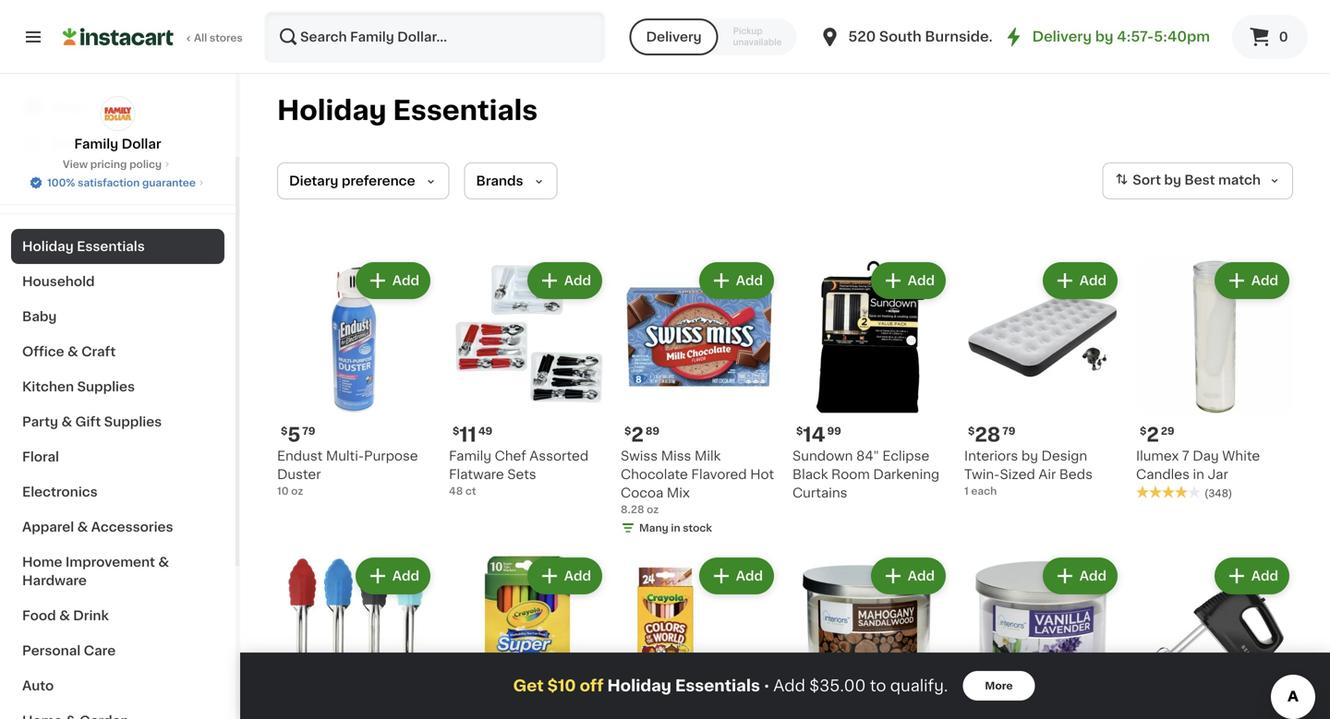 Task type: locate. For each thing, give the bounding box(es) containing it.
by for interiors
[[1022, 450, 1039, 463]]

by up sized in the bottom right of the page
[[1022, 450, 1039, 463]]

2 vertical spatial by
[[1022, 450, 1039, 463]]

520 south burnside avenue button
[[819, 11, 1046, 63]]

& inside 'link'
[[59, 610, 70, 623]]

flavored
[[691, 468, 747, 481]]

by left 4:57- at right
[[1096, 30, 1114, 43]]

$ inside the $ 14 99
[[796, 426, 803, 437]]

0 vertical spatial essentials
[[393, 97, 538, 124]]

$ 14 99
[[796, 425, 842, 445]]

79 right 28
[[1003, 426, 1016, 437]]

1 2 from the left
[[631, 425, 644, 445]]

again
[[93, 138, 130, 151]]

delivery for delivery by 4:57-5:40pm
[[1033, 30, 1092, 43]]

in left jar
[[1193, 468, 1205, 481]]

holiday up household
[[22, 240, 74, 253]]

holiday essentials
[[277, 97, 538, 124], [22, 240, 145, 253]]

1 horizontal spatial 2
[[1147, 425, 1159, 445]]

supplies down the craft
[[77, 381, 135, 394]]

milk
[[695, 450, 721, 463]]

0 horizontal spatial holiday
[[22, 240, 74, 253]]

$ inside $ 2 89
[[625, 426, 631, 437]]

$ inside $ 28 79
[[968, 426, 975, 437]]

& right apparel
[[77, 521, 88, 534]]

14
[[803, 425, 826, 445]]

0 horizontal spatial by
[[1022, 450, 1039, 463]]

1 vertical spatial in
[[671, 523, 681, 534]]

& left the craft
[[67, 346, 78, 358]]

duster
[[277, 468, 321, 481]]

in inside ilumex 7 day white candles in jar
[[1193, 468, 1205, 481]]

2 horizontal spatial holiday
[[607, 679, 672, 694]]

& right food
[[59, 610, 70, 623]]

supplies inside 'link'
[[104, 416, 162, 429]]

0 horizontal spatial family
[[74, 138, 118, 151]]

$ inside $ 5 79
[[281, 426, 288, 437]]

apparel
[[22, 521, 74, 534]]

$ inside $ 11 49
[[453, 426, 460, 437]]

0 vertical spatial in
[[1193, 468, 1205, 481]]

0 horizontal spatial holiday essentials
[[22, 240, 145, 253]]

product group
[[277, 259, 434, 499], [449, 259, 606, 499], [621, 259, 778, 540], [793, 259, 950, 503], [965, 259, 1122, 499], [1136, 259, 1294, 501], [277, 554, 434, 720], [449, 554, 606, 720], [621, 554, 778, 720], [793, 554, 950, 720], [965, 554, 1122, 720], [1136, 554, 1294, 720]]

0 vertical spatial oz
[[291, 486, 303, 497]]

0 vertical spatial supplies
[[77, 381, 135, 394]]

1 $ from the left
[[281, 426, 288, 437]]

add button
[[357, 264, 429, 298], [529, 264, 601, 298], [701, 264, 772, 298], [873, 264, 944, 298], [1045, 264, 1116, 298], [1217, 264, 1288, 298], [357, 560, 429, 593], [529, 560, 601, 593], [701, 560, 772, 593], [873, 560, 944, 593], [1045, 560, 1116, 593], [1217, 560, 1288, 593]]

79 inside $ 5 79
[[302, 426, 315, 437]]

buy it again
[[52, 138, 130, 151]]

dietary
[[289, 175, 339, 188]]

$ inside the $ 2 29
[[1140, 426, 1147, 437]]

holiday inside "treatment tracker modal" dialog
[[607, 679, 672, 694]]

$ for $ 14 99
[[796, 426, 803, 437]]

0 horizontal spatial oz
[[291, 486, 303, 497]]

0 horizontal spatial 79
[[302, 426, 315, 437]]

holiday up dietary
[[277, 97, 387, 124]]

None search field
[[264, 11, 606, 63]]

79 right 5
[[302, 426, 315, 437]]

$ up endust
[[281, 426, 288, 437]]

party
[[22, 416, 58, 429]]

$ for $ 5 79
[[281, 426, 288, 437]]

multi-
[[326, 450, 364, 463]]

sundown
[[793, 450, 853, 463]]

0 vertical spatial holiday
[[277, 97, 387, 124]]

1 horizontal spatial essentials
[[393, 97, 538, 124]]

100% satisfaction guarantee
[[47, 178, 196, 188]]

& inside 'link'
[[61, 416, 72, 429]]

2 2 from the left
[[1147, 425, 1159, 445]]

family for family chef assorted flatware sets 48 ct
[[449, 450, 492, 463]]

auto link
[[11, 669, 225, 704]]

holiday right off
[[607, 679, 672, 694]]

0 horizontal spatial 2
[[631, 425, 644, 445]]

all
[[194, 33, 207, 43]]

view
[[63, 159, 88, 170]]

holiday essentials main content
[[240, 74, 1331, 720]]

gift
[[75, 416, 101, 429]]

product group containing 14
[[793, 259, 950, 503]]

office & craft link
[[11, 334, 225, 370]]

1 79 from the left
[[302, 426, 315, 437]]

1 horizontal spatial by
[[1096, 30, 1114, 43]]

policy
[[129, 159, 162, 170]]

2 79 from the left
[[1003, 426, 1016, 437]]

in left stock
[[671, 523, 681, 534]]

$ up sundown
[[796, 426, 803, 437]]

6 $ from the left
[[1140, 426, 1147, 437]]

holiday essentials up preference
[[277, 97, 538, 124]]

room
[[832, 468, 870, 481]]

essentials inside "treatment tracker modal" dialog
[[675, 679, 760, 694]]

home improvement & hardware
[[22, 556, 169, 588]]

product group containing 5
[[277, 259, 434, 499]]

holiday essentials link
[[11, 229, 225, 264]]

chef
[[495, 450, 526, 463]]

curtains
[[793, 487, 848, 500]]

1 horizontal spatial in
[[1193, 468, 1205, 481]]

0 vertical spatial by
[[1096, 30, 1114, 43]]

avenue
[[993, 30, 1046, 43]]

hardware
[[22, 575, 87, 588]]

essentials left •
[[675, 679, 760, 694]]

interiors by design twin-sized air beds 1 each
[[965, 450, 1093, 497]]

office & craft
[[22, 346, 116, 358]]

supplies
[[77, 381, 135, 394], [104, 416, 162, 429]]

service type group
[[630, 18, 797, 55]]

1 horizontal spatial delivery
[[1033, 30, 1092, 43]]

baby link
[[11, 299, 225, 334]]

oz right 10
[[291, 486, 303, 497]]

28
[[975, 425, 1001, 445]]

2 vertical spatial essentials
[[675, 679, 760, 694]]

air
[[1039, 468, 1056, 481]]

0 vertical spatial family
[[74, 138, 118, 151]]

1 horizontal spatial oz
[[647, 505, 659, 515]]

shop
[[52, 101, 86, 114]]

4 $ from the left
[[796, 426, 803, 437]]

personal
[[22, 645, 81, 658]]

2 horizontal spatial by
[[1165, 174, 1182, 187]]

& down accessories
[[158, 556, 169, 569]]

2 for ilumex 7 day white candles in jar
[[1147, 425, 1159, 445]]

1 vertical spatial oz
[[647, 505, 659, 515]]

delivery inside button
[[646, 30, 702, 43]]

by inside field
[[1165, 174, 1182, 187]]

2 left 29
[[1147, 425, 1159, 445]]

delivery by 4:57-5:40pm
[[1033, 30, 1210, 43]]

view pricing policy link
[[63, 157, 173, 172]]

shop link
[[11, 89, 225, 126]]

7
[[1182, 450, 1190, 463]]

$ left 29
[[1140, 426, 1147, 437]]

floral link
[[11, 440, 225, 475]]

supplies up 'floral' link
[[104, 416, 162, 429]]

treatment tracker modal dialog
[[240, 653, 1331, 720]]

5
[[288, 425, 301, 445]]

by inside 'interiors by design twin-sized air beds 1 each'
[[1022, 450, 1039, 463]]

white
[[1223, 450, 1260, 463]]

$ up interiors
[[968, 426, 975, 437]]

family inside family chef assorted flatware sets 48 ct
[[449, 450, 492, 463]]

$10
[[548, 679, 576, 694]]

essentials up the brands
[[393, 97, 538, 124]]

1 horizontal spatial 79
[[1003, 426, 1016, 437]]

& left gift
[[61, 416, 72, 429]]

sized
[[1000, 468, 1036, 481]]

$ for $ 28 79
[[968, 426, 975, 437]]

kitchen
[[22, 381, 74, 394]]

party & gift supplies
[[22, 416, 162, 429]]

& for drink
[[59, 610, 70, 623]]

family for family dollar
[[74, 138, 118, 151]]

0 horizontal spatial delivery
[[646, 30, 702, 43]]

ct
[[466, 486, 476, 497]]

oz
[[291, 486, 303, 497], [647, 505, 659, 515]]

holiday essentials up household
[[22, 240, 145, 253]]

Search field
[[266, 13, 604, 61]]

2 left 89 at the left bottom
[[631, 425, 644, 445]]

by right sort
[[1165, 174, 1182, 187]]

1 vertical spatial holiday essentials
[[22, 240, 145, 253]]

party & gift supplies link
[[11, 405, 225, 440]]

buy it again link
[[11, 126, 225, 163]]

view pricing policy
[[63, 159, 162, 170]]

product group containing 11
[[449, 259, 606, 499]]

dietary preference button
[[277, 163, 450, 200]]

$ left 89 at the left bottom
[[625, 426, 631, 437]]

add inside "treatment tracker modal" dialog
[[774, 679, 806, 694]]

drink
[[73, 610, 109, 623]]

29
[[1161, 426, 1175, 437]]

hot
[[750, 468, 774, 481]]

day
[[1193, 450, 1219, 463]]

5 $ from the left
[[968, 426, 975, 437]]

family
[[74, 138, 118, 151], [449, 450, 492, 463]]

2 horizontal spatial essentials
[[675, 679, 760, 694]]

0 vertical spatial holiday essentials
[[277, 97, 538, 124]]

preference
[[342, 175, 415, 188]]

oz up the many
[[647, 505, 659, 515]]

more button
[[963, 672, 1035, 701]]

burnside
[[925, 30, 989, 43]]

0 horizontal spatial in
[[671, 523, 681, 534]]

79 for 5
[[302, 426, 315, 437]]

essentials up household link
[[77, 240, 145, 253]]

$ left "49"
[[453, 426, 460, 437]]

1 vertical spatial supplies
[[104, 416, 162, 429]]

food & drink link
[[11, 599, 225, 634]]

1 horizontal spatial family
[[449, 450, 492, 463]]

endust multi-purpose duster 10 oz
[[277, 450, 418, 497]]

5:40pm
[[1154, 30, 1210, 43]]

★★★★★
[[1136, 486, 1201, 499], [1136, 486, 1201, 499]]

1 vertical spatial family
[[449, 450, 492, 463]]

Best match Sort by field
[[1103, 163, 1294, 200]]

1 horizontal spatial holiday essentials
[[277, 97, 538, 124]]

79 inside $ 28 79
[[1003, 426, 1016, 437]]

2 $ from the left
[[453, 426, 460, 437]]

oz inside swiss miss milk chocolate flavored hot cocoa mix 8.28 oz
[[647, 505, 659, 515]]

ilumex 7 day white candles in jar
[[1136, 450, 1260, 481]]

1 vertical spatial by
[[1165, 174, 1182, 187]]

miss
[[661, 450, 692, 463]]

improvement
[[66, 556, 155, 569]]

auto
[[22, 680, 54, 693]]

swiss miss milk chocolate flavored hot cocoa mix 8.28 oz
[[621, 450, 774, 515]]

2 vertical spatial holiday
[[607, 679, 672, 694]]

1 vertical spatial essentials
[[77, 240, 145, 253]]

home improvement & hardware link
[[11, 545, 225, 599]]

3 $ from the left
[[625, 426, 631, 437]]



Task type: describe. For each thing, give the bounding box(es) containing it.
(348)
[[1205, 489, 1233, 499]]

& for gift
[[61, 416, 72, 429]]

delivery for delivery
[[646, 30, 702, 43]]

design
[[1042, 450, 1088, 463]]

oz inside the endust multi-purpose duster 10 oz
[[291, 486, 303, 497]]

holiday essentials inside holiday essentials main content
[[277, 97, 538, 124]]

craft
[[81, 346, 116, 358]]

it
[[81, 138, 90, 151]]

$ 5 79
[[281, 425, 315, 445]]

4:57-
[[1117, 30, 1154, 43]]

84"
[[857, 450, 879, 463]]

office
[[22, 346, 64, 358]]

11
[[460, 425, 477, 445]]

guarantee
[[142, 178, 196, 188]]

cocoa
[[621, 487, 664, 500]]

$ 11 49
[[453, 425, 493, 445]]

buy
[[52, 138, 78, 151]]

•
[[764, 679, 770, 694]]

brands
[[476, 175, 523, 188]]

49
[[478, 426, 493, 437]]

$ 2 89
[[625, 425, 660, 445]]

8.28
[[621, 505, 644, 515]]

sort by
[[1133, 174, 1182, 187]]

99
[[827, 426, 842, 437]]

personal care link
[[11, 634, 225, 669]]

100% satisfaction guarantee button
[[29, 172, 207, 190]]

baby
[[22, 310, 57, 323]]

brands button
[[464, 163, 558, 200]]

personal care
[[22, 645, 116, 658]]

1 vertical spatial holiday
[[22, 240, 74, 253]]

0 horizontal spatial essentials
[[77, 240, 145, 253]]

by for sort
[[1165, 174, 1182, 187]]

sort
[[1133, 174, 1161, 187]]

apparel & accessories
[[22, 521, 173, 534]]

mix
[[667, 487, 690, 500]]

pricing
[[90, 159, 127, 170]]

10
[[277, 486, 289, 497]]

family dollar link
[[74, 96, 161, 153]]

stock
[[683, 523, 712, 534]]

$ for $ 2 89
[[625, 426, 631, 437]]

89
[[646, 426, 660, 437]]

eclipse
[[883, 450, 930, 463]]

electronics
[[22, 486, 98, 499]]

family dollar logo image
[[100, 96, 135, 131]]

520
[[849, 30, 876, 43]]

holiday essentials inside holiday essentials link
[[22, 240, 145, 253]]

beds
[[1060, 468, 1093, 481]]

interiors
[[965, 450, 1018, 463]]

satisfaction
[[78, 178, 140, 188]]

floral
[[22, 451, 59, 464]]

off
[[580, 679, 604, 694]]

2 for swiss miss milk chocolate flavored hot cocoa mix
[[631, 425, 644, 445]]

candles
[[1136, 468, 1190, 481]]

household link
[[11, 264, 225, 299]]

$ 2 29
[[1140, 425, 1175, 445]]

food & drink
[[22, 610, 109, 623]]

purpose
[[364, 450, 418, 463]]

$ for $ 11 49
[[453, 426, 460, 437]]

more
[[985, 681, 1013, 692]]

1
[[965, 486, 969, 497]]

instacart logo image
[[63, 26, 174, 48]]

home
[[22, 556, 62, 569]]

0
[[1279, 30, 1289, 43]]

0 button
[[1233, 15, 1308, 59]]

jar
[[1208, 468, 1229, 481]]

product group containing 28
[[965, 259, 1122, 499]]

sets
[[507, 468, 536, 481]]

ilumex
[[1136, 450, 1179, 463]]

$ 28 79
[[968, 425, 1016, 445]]

79 for 28
[[1003, 426, 1016, 437]]

& for craft
[[67, 346, 78, 358]]

twin-
[[965, 468, 1000, 481]]

each
[[971, 486, 997, 497]]

electronics link
[[11, 475, 225, 510]]

$35.00
[[810, 679, 866, 694]]

kitchen supplies link
[[11, 370, 225, 405]]

all stores link
[[63, 11, 244, 63]]

& for accessories
[[77, 521, 88, 534]]

many in stock
[[639, 523, 712, 534]]

$ for $ 2 29
[[1140, 426, 1147, 437]]

by for delivery
[[1096, 30, 1114, 43]]

get $10 off holiday essentials • add $35.00 to qualify.
[[513, 679, 948, 694]]

endust
[[277, 450, 323, 463]]

lists
[[52, 175, 84, 188]]

food
[[22, 610, 56, 623]]

household
[[22, 275, 95, 288]]

dollar
[[122, 138, 161, 151]]

stores
[[210, 33, 243, 43]]

south
[[880, 30, 922, 43]]

1 horizontal spatial holiday
[[277, 97, 387, 124]]

best
[[1185, 174, 1216, 187]]

& inside home improvement & hardware
[[158, 556, 169, 569]]

match
[[1219, 174, 1261, 187]]



Task type: vqa. For each thing, say whether or not it's contained in the screenshot.
REQUEST on the right of the page
no



